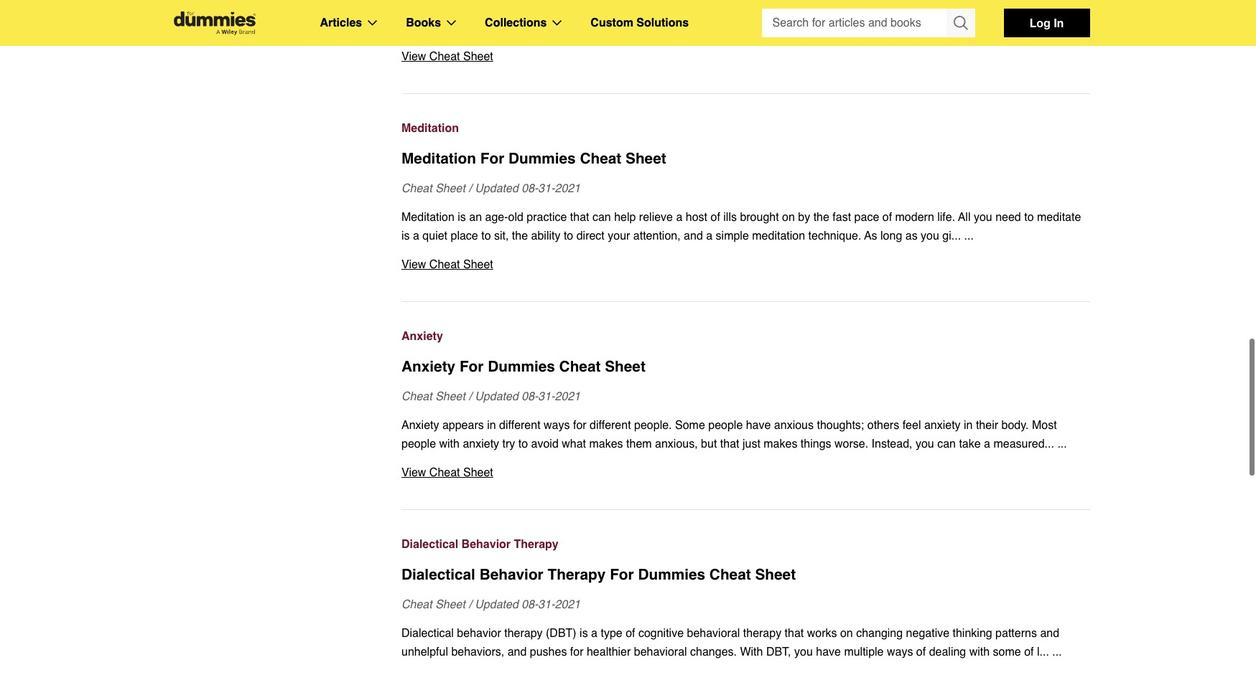 Task type: vqa. For each thing, say whether or not it's contained in the screenshot.
negative
yes



Task type: locate. For each thing, give the bounding box(es) containing it.
with inside 'dialectical behavior therapy (dbt) is a type of cognitive behavioral therapy that works on changing negative thinking patterns and unhelpful behaviors, and pushes for healthier behavioral changes. with dbt, you have multiple ways of dealing with some of l...'
[[969, 646, 990, 659]]

for for meditation
[[480, 150, 504, 167]]

1 horizontal spatial the
[[814, 211, 830, 224]]

have
[[746, 419, 771, 432], [816, 646, 841, 659]]

/ up appears
[[469, 391, 472, 404]]

on right works
[[840, 628, 853, 641]]

1 horizontal spatial and
[[684, 230, 703, 243]]

to right the want
[[759, 3, 769, 16]]

3 dialectical from the top
[[402, 628, 454, 641]]

in right appears
[[487, 419, 496, 432]]

08- for dialectical
[[522, 599, 538, 612]]

you right as
[[921, 230, 939, 243]]

0 vertical spatial for
[[573, 419, 587, 432]]

anxiety right feel
[[924, 419, 961, 432]]

dbt,
[[766, 646, 791, 659]]

help inside whether you're suffering from stress, fatigue, or illness or simply want to regain some balance in your life, mindfulness can help. these bite-sized chunks of hands-on advice will help increase your understanding of mindfulness, outline some short medit...
[[613, 22, 635, 34]]

pushes
[[530, 646, 567, 659]]

view cheat sheet down quiet
[[402, 259, 493, 272]]

1 vertical spatial therapy
[[548, 567, 606, 584]]

for up what
[[573, 419, 587, 432]]

view cheat sheet link down simple
[[402, 256, 1090, 274]]

2 vertical spatial /
[[469, 599, 472, 612]]

cheat sheet / updated 08-31-2021 up appears
[[402, 391, 580, 404]]

2 meditation from the top
[[402, 150, 476, 167]]

ways down changing
[[887, 646, 913, 659]]

behavioral up changes.
[[687, 628, 740, 641]]

1 meditation from the top
[[402, 122, 459, 135]]

your left life,
[[894, 3, 916, 16]]

0 horizontal spatial different
[[499, 419, 541, 432]]

view cheat sheet link down just
[[402, 464, 1090, 483]]

place
[[451, 230, 478, 243]]

anxiety down appears
[[463, 438, 499, 451]]

0 vertical spatial some
[[807, 3, 835, 16]]

0 horizontal spatial with
[[439, 438, 460, 451]]

31-
[[538, 182, 555, 195], [538, 391, 555, 404], [538, 599, 555, 612]]

view cheat sheet for anxiety
[[402, 467, 493, 480]]

have up just
[[746, 419, 771, 432]]

sheet up appears
[[435, 391, 465, 404]]

to left sit, in the left of the page
[[481, 230, 491, 243]]

multiple
[[844, 646, 884, 659]]

them
[[626, 438, 652, 451]]

life,
[[919, 3, 937, 16]]

your right direct
[[608, 230, 630, 243]]

dialectical for dialectical behavior therapy for dummies cheat sheet
[[402, 567, 475, 584]]

different up the try
[[499, 419, 541, 432]]

0 vertical spatial and
[[684, 230, 703, 243]]

mindfulness,
[[799, 22, 863, 34]]

as
[[906, 230, 918, 243]]

3 cheat sheet / updated 08-31-2021 from the top
[[402, 599, 580, 612]]

1 vertical spatial ways
[[887, 646, 913, 659]]

on inside meditation is an age-old practice that can help relieve a host of ills brought on by the fast pace of modern life. all you need to meditate is a quiet place to sit, the ability to direct your attention, and a simple meditation technique. as long as you gi...
[[782, 211, 795, 224]]

have down works
[[816, 646, 841, 659]]

short
[[935, 22, 961, 34]]

old
[[508, 211, 524, 224]]

for
[[573, 419, 587, 432], [570, 646, 584, 659]]

2 vertical spatial cheat sheet / updated 08-31-2021
[[402, 599, 580, 612]]

0 vertical spatial 08-
[[522, 182, 538, 195]]

therapy up "(dbt)"
[[548, 567, 606, 584]]

2 therapy from the left
[[743, 628, 782, 641]]

1 vertical spatial 08-
[[522, 391, 538, 404]]

with
[[740, 646, 763, 659]]

2 08- from the top
[[522, 391, 538, 404]]

help right the will
[[613, 22, 635, 34]]

from
[[530, 3, 553, 16]]

therapy up with
[[743, 628, 782, 641]]

behavioral down 'cognitive'
[[634, 646, 687, 659]]

2021 up "(dbt)"
[[555, 599, 580, 612]]

want
[[732, 3, 756, 16]]

1 vertical spatial behavior
[[480, 567, 544, 584]]

view cheat sheet down appears
[[402, 467, 493, 480]]

you down feel
[[916, 438, 934, 451]]

chunks
[[454, 22, 490, 34]]

1 2021 from the top
[[555, 182, 580, 195]]

1 horizontal spatial anxiety
[[924, 419, 961, 432]]

meditation
[[402, 122, 459, 135], [402, 150, 476, 167], [402, 211, 455, 224]]

1 31- from the top
[[538, 182, 555, 195]]

and up l...
[[1040, 628, 1060, 641]]

1 horizontal spatial that
[[720, 438, 739, 451]]

behavior
[[457, 628, 501, 641]]

1 vertical spatial dummies
[[488, 358, 555, 376]]

1 makes from the left
[[589, 438, 623, 451]]

to inside whether you're suffering from stress, fatigue, or illness or simply want to regain some balance in your life, mindfulness can help. these bite-sized chunks of hands-on advice will help increase your understanding of mindfulness, outline some short medit...
[[759, 3, 769, 16]]

3 updated from the top
[[475, 599, 518, 612]]

updated down anxiety for dummies cheat sheet
[[475, 391, 518, 404]]

1 vertical spatial updated
[[475, 391, 518, 404]]

a inside 'dialectical behavior therapy (dbt) is a type of cognitive behavioral therapy that works on changing negative thinking patterns and unhelpful behaviors, and pushes for healthier behavioral changes. with dbt, you have multiple ways of dealing with some of l...'
[[591, 628, 598, 641]]

open collections list image
[[553, 20, 562, 26]]

some down patterns on the right of the page
[[993, 646, 1021, 659]]

0 vertical spatial 2021
[[555, 182, 580, 195]]

3 08- from the top
[[522, 599, 538, 612]]

1 vertical spatial view cheat sheet link
[[402, 256, 1090, 274]]

sheet
[[463, 50, 493, 63], [626, 150, 666, 167], [435, 182, 465, 195], [463, 259, 493, 272], [605, 358, 646, 376], [435, 391, 465, 404], [463, 467, 493, 480], [755, 567, 796, 584], [435, 599, 465, 612]]

2 / from the top
[[469, 391, 472, 404]]

0 vertical spatial ways
[[544, 419, 570, 432]]

2 or from the left
[[682, 3, 693, 16]]

you right all
[[974, 211, 992, 224]]

on left by
[[782, 211, 795, 224]]

advice
[[557, 22, 591, 34]]

2 view cheat sheet from the top
[[402, 259, 493, 272]]

anxiety appears in different ways for different people. some people have anxious thoughts; others feel anxiety in their body. most people with anxiety try to avoid what makes them anxious, but that just makes things worse. instead, you can take a measured...
[[402, 419, 1058, 451]]

1 vertical spatial have
[[816, 646, 841, 659]]

anxiety for dummies cheat sheet
[[402, 358, 646, 376]]

1 vertical spatial people
[[402, 438, 436, 451]]

2 horizontal spatial on
[[840, 628, 853, 641]]

can up direct
[[593, 211, 611, 224]]

0 horizontal spatial makes
[[589, 438, 623, 451]]

1 horizontal spatial therapy
[[743, 628, 782, 641]]

direct
[[577, 230, 605, 243]]

of right type
[[626, 628, 635, 641]]

1 dialectical from the top
[[402, 539, 458, 552]]

unhelpful
[[402, 646, 448, 659]]

Search for articles and books text field
[[762, 9, 948, 37]]

0 horizontal spatial have
[[746, 419, 771, 432]]

2021 up what
[[555, 391, 580, 404]]

dummies
[[509, 150, 576, 167], [488, 358, 555, 376], [638, 567, 705, 584]]

that inside meditation is an age-old practice that can help relieve a host of ills brought on by the fast pace of modern life. all you need to meditate is a quiet place to sit, the ability to direct your attention, and a simple meditation technique. as long as you gi...
[[570, 211, 589, 224]]

31- up "(dbt)"
[[538, 599, 555, 612]]

0 horizontal spatial on
[[541, 22, 554, 34]]

some down life,
[[904, 22, 932, 34]]

cognitive
[[639, 628, 684, 641]]

1 vertical spatial and
[[1040, 628, 1060, 641]]

1 vertical spatial is
[[402, 230, 410, 243]]

0 vertical spatial can
[[1005, 3, 1024, 16]]

the
[[814, 211, 830, 224], [512, 230, 528, 243]]

and left pushes
[[508, 646, 527, 659]]

dummies for anxiety
[[488, 358, 555, 376]]

1 horizontal spatial on
[[782, 211, 795, 224]]

view cheat sheet link down understanding
[[402, 47, 1090, 66]]

2021
[[555, 182, 580, 195], [555, 391, 580, 404], [555, 599, 580, 612]]

2 vertical spatial can
[[937, 438, 956, 451]]

for up type
[[610, 567, 634, 584]]

dialectical
[[402, 539, 458, 552], [402, 567, 475, 584], [402, 628, 454, 641]]

0 horizontal spatial that
[[570, 211, 589, 224]]

2 vertical spatial meditation
[[402, 211, 455, 224]]

the right sit, in the left of the page
[[512, 230, 528, 243]]

your
[[894, 3, 916, 16], [685, 22, 707, 34], [608, 230, 630, 243]]

dialectical behavior therapy for dummies cheat sheet
[[402, 567, 796, 584]]

works
[[807, 628, 837, 641]]

that up the "dbt,"
[[785, 628, 804, 641]]

can
[[1005, 3, 1024, 16], [593, 211, 611, 224], [937, 438, 956, 451]]

2 dialectical from the top
[[402, 567, 475, 584]]

08- down the meditation for dummies cheat sheet
[[522, 182, 538, 195]]

sheet down appears
[[463, 467, 493, 480]]

1 vertical spatial /
[[469, 391, 472, 404]]

08- up pushes
[[522, 599, 538, 612]]

on inside whether you're suffering from stress, fatigue, or illness or simply want to regain some balance in your life, mindfulness can help. these bite-sized chunks of hands-on advice will help increase your understanding of mindfulness, outline some short medit...
[[541, 22, 554, 34]]

you inside anxiety appears in different ways for different people. some people have anxious thoughts; others feel anxiety in their body. most people with anxiety try to avoid what makes them anxious, but that just makes things worse. instead, you can take a measured...
[[916, 438, 934, 451]]

3 2021 from the top
[[555, 599, 580, 612]]

help inside meditation is an age-old practice that can help relieve a host of ills brought on by the fast pace of modern life. all you need to meditate is a quiet place to sit, the ability to direct your attention, and a simple meditation technique. as long as you gi...
[[614, 211, 636, 224]]

feel
[[903, 419, 921, 432]]

on down from
[[541, 22, 554, 34]]

0 vertical spatial help
[[613, 22, 635, 34]]

2 anxiety from the top
[[402, 358, 456, 376]]

2 vertical spatial on
[[840, 628, 853, 641]]

that right but
[[720, 438, 739, 451]]

for up age-
[[480, 150, 504, 167]]

you right the "dbt,"
[[794, 646, 813, 659]]

updated
[[475, 182, 518, 195], [475, 391, 518, 404], [475, 599, 518, 612]]

collections
[[485, 17, 547, 29]]

things
[[801, 438, 831, 451]]

view cheat sheet link
[[402, 47, 1090, 66], [402, 256, 1090, 274], [402, 464, 1090, 483]]

2 vertical spatial anxiety
[[402, 419, 439, 432]]

a
[[676, 211, 683, 224], [413, 230, 419, 243], [706, 230, 713, 243], [984, 438, 991, 451], [591, 628, 598, 641]]

view for anxiety for dummies cheat sheet
[[402, 467, 426, 480]]

for inside anxiety appears in different ways for different people. some people have anxious thoughts; others feel anxiety in their body. most people with anxiety try to avoid what makes them anxious, but that just makes things worse. instead, you can take a measured...
[[573, 419, 587, 432]]

1 / from the top
[[469, 182, 472, 195]]

and down host
[[684, 230, 703, 243]]

different
[[499, 419, 541, 432], [590, 419, 631, 432]]

your down the 'simply'
[[685, 22, 707, 34]]

makes
[[589, 438, 623, 451], [764, 438, 798, 451]]

2 vertical spatial view
[[402, 467, 426, 480]]

with down appears
[[439, 438, 460, 451]]

3 / from the top
[[469, 599, 472, 612]]

can left help.
[[1005, 3, 1024, 16]]

mindfulness
[[940, 3, 1002, 16]]

makes right what
[[589, 438, 623, 451]]

most
[[1032, 419, 1057, 432]]

0 horizontal spatial ways
[[544, 419, 570, 432]]

3 view from the top
[[402, 467, 426, 480]]

pace
[[854, 211, 879, 224]]

anxiety
[[402, 330, 443, 343], [402, 358, 456, 376], [402, 419, 439, 432]]

1 vertical spatial 31-
[[538, 391, 555, 404]]

0 vertical spatial cheat sheet / updated 08-31-2021
[[402, 182, 580, 195]]

behavior for dialectical behavior therapy
[[462, 539, 511, 552]]

for for anxiety
[[460, 358, 484, 376]]

changes.
[[690, 646, 737, 659]]

3 view cheat sheet link from the top
[[402, 464, 1090, 483]]

0 vertical spatial have
[[746, 419, 771, 432]]

1 vertical spatial on
[[782, 211, 795, 224]]

therapy up pushes
[[504, 628, 543, 641]]

1 cheat sheet / updated 08-31-2021 from the top
[[402, 182, 580, 195]]

0 horizontal spatial can
[[593, 211, 611, 224]]

suffering
[[483, 3, 527, 16]]

2 view cheat sheet link from the top
[[402, 256, 1090, 274]]

2 horizontal spatial some
[[993, 646, 1021, 659]]

2 vertical spatial updated
[[475, 599, 518, 612]]

anxiety inside anxiety for dummies cheat sheet link
[[402, 358, 456, 376]]

is left an
[[458, 211, 466, 224]]

therapy for dialectical behavior therapy
[[514, 539, 559, 552]]

1 vertical spatial for
[[570, 646, 584, 659]]

0 vertical spatial is
[[458, 211, 466, 224]]

group
[[762, 9, 975, 37]]

2 vertical spatial dialectical
[[402, 628, 454, 641]]

cheat sheet / updated 08-31-2021 for anxiety
[[402, 391, 580, 404]]

0 vertical spatial updated
[[475, 182, 518, 195]]

the right by
[[814, 211, 830, 224]]

2 horizontal spatial your
[[894, 3, 916, 16]]

whether you're suffering from stress, fatigue, or illness or simply want to regain some balance in your life, mindfulness can help. these bite-sized chunks of hands-on advice will help increase your understanding of mindfulness, outline some short medit...
[[402, 3, 1087, 34]]

to right the try
[[518, 438, 528, 451]]

cheat sheet / updated 08-31-2021
[[402, 182, 580, 195], [402, 391, 580, 404], [402, 599, 580, 612]]

sit,
[[494, 230, 509, 243]]

/ up 'behavior'
[[469, 599, 472, 612]]

2 vertical spatial is
[[580, 628, 588, 641]]

take
[[959, 438, 981, 451]]

some
[[807, 3, 835, 16], [904, 22, 932, 34], [993, 646, 1021, 659]]

2 makes from the left
[[764, 438, 798, 451]]

1 horizontal spatial different
[[590, 419, 631, 432]]

1 horizontal spatial or
[[682, 3, 693, 16]]

0 vertical spatial anxiety
[[402, 330, 443, 343]]

have inside 'dialectical behavior therapy (dbt) is a type of cognitive behavioral therapy that works on changing negative thinking patterns and unhelpful behaviors, and pushes for healthier behavioral changes. with dbt, you have multiple ways of dealing with some of l...'
[[816, 646, 841, 659]]

that up direct
[[570, 211, 589, 224]]

2021 up practice
[[555, 182, 580, 195]]

2 31- from the top
[[538, 391, 555, 404]]

in up take
[[964, 419, 973, 432]]

that inside anxiety appears in different ways for different people. some people have anxious thoughts; others feel anxiety in their body. most people with anxiety try to avoid what makes them anxious, but that just makes things worse. instead, you can take a measured...
[[720, 438, 739, 451]]

meditation link
[[402, 119, 1090, 138]]

0 horizontal spatial therapy
[[504, 628, 543, 641]]

1 vertical spatial the
[[512, 230, 528, 243]]

and
[[684, 230, 703, 243], [1040, 628, 1060, 641], [508, 646, 527, 659]]

for down "(dbt)"
[[570, 646, 584, 659]]

0 vertical spatial /
[[469, 182, 472, 195]]

1 horizontal spatial is
[[458, 211, 466, 224]]

cheat sheet / updated 08-31-2021 for dialectical
[[402, 599, 580, 612]]

1 horizontal spatial with
[[969, 646, 990, 659]]

behavioral
[[687, 628, 740, 641], [634, 646, 687, 659]]

2 cheat sheet / updated 08-31-2021 from the top
[[402, 391, 580, 404]]

for
[[480, 150, 504, 167], [460, 358, 484, 376], [610, 567, 634, 584]]

to
[[759, 3, 769, 16], [1024, 211, 1034, 224], [481, 230, 491, 243], [564, 230, 573, 243], [518, 438, 528, 451]]

some
[[675, 419, 705, 432]]

can left take
[[937, 438, 956, 451]]

31- down anxiety for dummies cheat sheet
[[538, 391, 555, 404]]

1 horizontal spatial some
[[904, 22, 932, 34]]

1 08- from the top
[[522, 182, 538, 195]]

/
[[469, 182, 472, 195], [469, 391, 472, 404], [469, 599, 472, 612]]

is right "(dbt)"
[[580, 628, 588, 641]]

therapy up dialectical behavior therapy for dummies cheat sheet
[[514, 539, 559, 552]]

1 vertical spatial view
[[402, 259, 426, 272]]

0 vertical spatial dummies
[[509, 150, 576, 167]]

updated for anxiety
[[475, 391, 518, 404]]

1 horizontal spatial in
[[882, 3, 891, 16]]

2 updated from the top
[[475, 391, 518, 404]]

anxiety inside anxiety appears in different ways for different people. some people have anxious thoughts; others feel anxiety in their body. most people with anxiety try to avoid what makes them anxious, but that just makes things worse. instead, you can take a measured...
[[402, 419, 439, 432]]

of left the ills
[[711, 211, 720, 224]]

1 horizontal spatial makes
[[764, 438, 798, 451]]

ways
[[544, 419, 570, 432], [887, 646, 913, 659]]

2 vertical spatial that
[[785, 628, 804, 641]]

2 horizontal spatial in
[[964, 419, 973, 432]]

type
[[601, 628, 623, 641]]

3 anxiety from the top
[[402, 419, 439, 432]]

updated up 'behavior'
[[475, 599, 518, 612]]

0 horizontal spatial is
[[402, 230, 410, 243]]

08- down anxiety for dummies cheat sheet
[[522, 391, 538, 404]]

bite-
[[402, 22, 424, 34]]

with down thinking
[[969, 646, 990, 659]]

2 2021 from the top
[[555, 391, 580, 404]]

a left quiet
[[413, 230, 419, 243]]

sheet up 'behavior'
[[435, 599, 465, 612]]

therapy
[[504, 628, 543, 641], [743, 628, 782, 641]]

on
[[541, 22, 554, 34], [782, 211, 795, 224], [840, 628, 853, 641]]

for up appears
[[460, 358, 484, 376]]

31- for dialectical
[[538, 599, 555, 612]]

0 vertical spatial view cheat sheet
[[402, 50, 493, 63]]

3 meditation from the top
[[402, 211, 455, 224]]

cheat sheet / updated 08-31-2021 up age-
[[402, 182, 580, 195]]

by
[[798, 211, 810, 224]]

2 vertical spatial 2021
[[555, 599, 580, 612]]

and inside meditation is an age-old practice that can help relieve a host of ills brought on by the fast pace of modern life. all you need to meditate is a quiet place to sit, the ability to direct your attention, and a simple meditation technique. as long as you gi...
[[684, 230, 703, 243]]

2 vertical spatial 08-
[[522, 599, 538, 612]]

that inside 'dialectical behavior therapy (dbt) is a type of cognitive behavioral therapy that works on changing negative thinking patterns and unhelpful behaviors, and pushes for healthier behavioral changes. with dbt, you have multiple ways of dealing with some of l...'
[[785, 628, 804, 641]]

anxiety inside anxiety link
[[402, 330, 443, 343]]

2 vertical spatial 31-
[[538, 599, 555, 612]]

to left direct
[[564, 230, 573, 243]]

ways inside 'dialectical behavior therapy (dbt) is a type of cognitive behavioral therapy that works on changing negative thinking patterns and unhelpful behaviors, and pushes for healthier behavioral changes. with dbt, you have multiple ways of dealing with some of l...'
[[887, 646, 913, 659]]

0 vertical spatial that
[[570, 211, 589, 224]]

0 vertical spatial view
[[402, 50, 426, 63]]

1 horizontal spatial have
[[816, 646, 841, 659]]

1 vertical spatial view cheat sheet
[[402, 259, 493, 272]]

0 horizontal spatial and
[[508, 646, 527, 659]]

view
[[402, 50, 426, 63], [402, 259, 426, 272], [402, 467, 426, 480]]

anxiety for anxiety
[[402, 330, 443, 343]]

1 vertical spatial that
[[720, 438, 739, 451]]

0 vertical spatial with
[[439, 438, 460, 451]]

is left quiet
[[402, 230, 410, 243]]

1 anxiety from the top
[[402, 330, 443, 343]]

1 therapy from the left
[[504, 628, 543, 641]]

to inside anxiety appears in different ways for different people. some people have anxious thoughts; others feel anxiety in their body. most people with anxiety try to avoid what makes them anxious, but that just makes things worse. instead, you can take a measured...
[[518, 438, 528, 451]]

ways up avoid
[[544, 419, 570, 432]]

of down regain
[[786, 22, 796, 34]]

/ up an
[[469, 182, 472, 195]]

0 vertical spatial on
[[541, 22, 554, 34]]

0 vertical spatial dialectical
[[402, 539, 458, 552]]

dialectical inside 'dialectical behavior therapy (dbt) is a type of cognitive behavioral therapy that works on changing negative thinking patterns and unhelpful behaviors, and pushes for healthier behavioral changes. with dbt, you have multiple ways of dealing with some of l...'
[[402, 628, 454, 641]]

2 view from the top
[[402, 259, 426, 272]]

31- up practice
[[538, 182, 555, 195]]

2 vertical spatial some
[[993, 646, 1021, 659]]

3 view cheat sheet from the top
[[402, 467, 493, 480]]

worse.
[[835, 438, 869, 451]]

dummies for meditation
[[509, 150, 576, 167]]

1 or from the left
[[634, 3, 644, 16]]

0 vertical spatial 31-
[[538, 182, 555, 195]]

you
[[974, 211, 992, 224], [921, 230, 939, 243], [916, 438, 934, 451], [794, 646, 813, 659]]

31- for anxiety
[[538, 391, 555, 404]]

meditation inside meditation is an age-old practice that can help relieve a host of ills brought on by the fast pace of modern life. all you need to meditate is a quiet place to sit, the ability to direct your attention, and a simple meditation technique. as long as you gi...
[[402, 211, 455, 224]]

1 vertical spatial dialectical
[[402, 567, 475, 584]]

a right take
[[984, 438, 991, 451]]

08- for meditation
[[522, 182, 538, 195]]

books
[[406, 17, 441, 29]]

view cheat sheet for meditation
[[402, 259, 493, 272]]

is
[[458, 211, 466, 224], [402, 230, 410, 243], [580, 628, 588, 641]]

some up mindfulness, in the right top of the page
[[807, 3, 835, 16]]

meditation for meditation is an age-old practice that can help relieve a host of ills brought on by the fast pace of modern life. all you need to meditate is a quiet place to sit, the ability to direct your attention, and a simple meditation technique. as long as you gi...
[[402, 211, 455, 224]]

updated up age-
[[475, 182, 518, 195]]

ways inside anxiety appears in different ways for different people. some people have anxious thoughts; others feel anxiety in their body. most people with anxiety try to avoid what makes them anxious, but that just makes things worse. instead, you can take a measured...
[[544, 419, 570, 432]]

1 updated from the top
[[475, 182, 518, 195]]

view cheat sheet down 'sized'
[[402, 50, 493, 63]]

help left relieve
[[614, 211, 636, 224]]

3 31- from the top
[[538, 599, 555, 612]]

1 horizontal spatial your
[[685, 22, 707, 34]]

a left type
[[591, 628, 598, 641]]



Task type: describe. For each thing, give the bounding box(es) containing it.
2 different from the left
[[590, 419, 631, 432]]

view cheat sheet link for meditation for dummies cheat sheet
[[402, 256, 1090, 274]]

0 horizontal spatial anxiety
[[463, 438, 499, 451]]

stress,
[[556, 3, 590, 16]]

all
[[958, 211, 971, 224]]

anxiety for anxiety appears in different ways for different people. some people have anxious thoughts; others feel anxiety in their body. most people with anxiety try to avoid what makes them anxious, but that just makes things worse. instead, you can take a measured...
[[402, 419, 439, 432]]

help.
[[1027, 3, 1052, 16]]

but
[[701, 438, 717, 451]]

appears
[[442, 419, 484, 432]]

is inside 'dialectical behavior therapy (dbt) is a type of cognitive behavioral therapy that works on changing negative thinking patterns and unhelpful behaviors, and pushes for healthier behavioral changes. with dbt, you have multiple ways of dealing with some of l...'
[[580, 628, 588, 641]]

sized
[[424, 22, 451, 34]]

host
[[686, 211, 708, 224]]

2021 for meditation
[[555, 182, 580, 195]]

meditate
[[1037, 211, 1081, 224]]

dialectical behavior therapy for dummies cheat sheet link
[[402, 565, 1090, 586]]

dialectical for dialectical behavior therapy
[[402, 539, 458, 552]]

body.
[[1002, 419, 1029, 432]]

need
[[996, 211, 1021, 224]]

2 vertical spatial and
[[508, 646, 527, 659]]

medit...
[[964, 22, 1001, 34]]

meditation is an age-old practice that can help relieve a host of ills brought on by the fast pace of modern life. all you need to meditate is a quiet place to sit, the ability to direct your attention, and a simple meditation technique. as long as you gi...
[[402, 211, 1081, 243]]

sheet down chunks
[[463, 50, 493, 63]]

patterns
[[996, 628, 1037, 641]]

regain
[[772, 3, 804, 16]]

anxious
[[774, 419, 814, 432]]

as
[[864, 230, 877, 243]]

for inside 'dialectical behavior therapy (dbt) is a type of cognitive behavioral therapy that works on changing negative thinking patterns and unhelpful behaviors, and pushes for healthier behavioral changes. with dbt, you have multiple ways of dealing with some of l...'
[[570, 646, 584, 659]]

their
[[976, 419, 998, 432]]

sheet up relieve
[[626, 150, 666, 167]]

solutions
[[637, 17, 689, 29]]

08- for anxiety
[[522, 391, 538, 404]]

simply
[[696, 3, 728, 16]]

gi...
[[943, 230, 961, 243]]

log
[[1030, 16, 1051, 29]]

dialectical behavior therapy link
[[402, 536, 1090, 555]]

increase
[[638, 22, 681, 34]]

dealing
[[929, 646, 966, 659]]

log in link
[[1004, 9, 1090, 37]]

these
[[1055, 3, 1087, 16]]

cheat sheet / updated 08-31-2021 for meditation
[[402, 182, 580, 195]]

updated for dialectical
[[475, 599, 518, 612]]

of left l...
[[1024, 646, 1034, 659]]

quiet
[[423, 230, 448, 243]]

1 view from the top
[[402, 50, 426, 63]]

custom
[[591, 17, 633, 29]]

balance
[[838, 3, 878, 16]]

of up long
[[883, 211, 892, 224]]

l...
[[1037, 646, 1049, 659]]

hands-
[[506, 22, 541, 34]]

2 vertical spatial dummies
[[638, 567, 705, 584]]

a left host
[[676, 211, 683, 224]]

1 vertical spatial behavioral
[[634, 646, 687, 659]]

2021 for anxiety
[[555, 391, 580, 404]]

cookie consent banner dialog
[[0, 624, 1256, 676]]

meditation for meditation
[[402, 122, 459, 135]]

dialectical behavior therapy
[[402, 539, 559, 552]]

age-
[[485, 211, 508, 224]]

simple
[[716, 230, 749, 243]]

0 vertical spatial your
[[894, 3, 916, 16]]

meditation for dummies cheat sheet
[[402, 150, 666, 167]]

/ for dialectical
[[469, 599, 472, 612]]

/ for anxiety
[[469, 391, 472, 404]]

just
[[743, 438, 761, 451]]

open book categories image
[[447, 20, 456, 26]]

instead,
[[872, 438, 913, 451]]

open article categories image
[[368, 20, 377, 26]]

2021 for dialectical
[[555, 599, 580, 612]]

have inside anxiety appears in different ways for different people. some people have anxious thoughts; others feel anxiety in their body. most people with anxiety try to avoid what makes them anxious, but that just makes things worse. instead, you can take a measured...
[[746, 419, 771, 432]]

sheet up the place
[[435, 182, 465, 195]]

0 horizontal spatial in
[[487, 419, 496, 432]]

dialectical for dialectical behavior therapy (dbt) is a type of cognitive behavioral therapy that works on changing negative thinking patterns and unhelpful behaviors, and pushes for healthier behavioral changes. with dbt, you have multiple ways of dealing with some of l...
[[402, 628, 454, 641]]

therapy for dialectical behavior therapy for dummies cheat sheet
[[548, 567, 606, 584]]

1 vertical spatial some
[[904, 22, 932, 34]]

fast
[[833, 211, 851, 224]]

to right need
[[1024, 211, 1034, 224]]

ills
[[724, 211, 737, 224]]

anxiety link
[[402, 328, 1090, 346]]

2 horizontal spatial and
[[1040, 628, 1060, 641]]

1 vertical spatial your
[[685, 22, 707, 34]]

an
[[469, 211, 482, 224]]

outline
[[867, 22, 900, 34]]

thoughts;
[[817, 419, 864, 432]]

a down host
[[706, 230, 713, 243]]

1 horizontal spatial people
[[708, 419, 743, 432]]

whether
[[402, 3, 445, 16]]

behavior for dialectical behavior therapy for dummies cheat sheet
[[480, 567, 544, 584]]

understanding
[[710, 22, 783, 34]]

meditation
[[752, 230, 805, 243]]

1 view cheat sheet from the top
[[402, 50, 493, 63]]

your inside meditation is an age-old practice that can help relieve a host of ills brought on by the fast pace of modern life. all you need to meditate is a quiet place to sit, the ability to direct your attention, and a simple meditation technique. as long as you gi...
[[608, 230, 630, 243]]

on inside 'dialectical behavior therapy (dbt) is a type of cognitive behavioral therapy that works on changing negative thinking patterns and unhelpful behaviors, and pushes for healthier behavioral changes. with dbt, you have multiple ways of dealing with some of l...'
[[840, 628, 853, 641]]

0 vertical spatial anxiety
[[924, 419, 961, 432]]

in
[[1054, 16, 1064, 29]]

avoid
[[531, 438, 559, 451]]

sheet down the place
[[463, 259, 493, 272]]

1 view cheat sheet link from the top
[[402, 47, 1090, 66]]

a inside anxiety appears in different ways for different people. some people have anxious thoughts; others feel anxiety in their body. most people with anxiety try to avoid what makes them anxious, but that just makes things worse. instead, you can take a measured...
[[984, 438, 991, 451]]

you inside 'dialectical behavior therapy (dbt) is a type of cognitive behavioral therapy that works on changing negative thinking patterns and unhelpful behaviors, and pushes for healthier behavioral changes. with dbt, you have multiple ways of dealing with some of l...'
[[794, 646, 813, 659]]

sheet up people.
[[605, 358, 646, 376]]

meditation for meditation for dummies cheat sheet
[[402, 150, 476, 167]]

0 vertical spatial the
[[814, 211, 830, 224]]

in inside whether you're suffering from stress, fatigue, or illness or simply want to regain some balance in your life, mindfulness can help. these bite-sized chunks of hands-on advice will help increase your understanding of mindfulness, outline some short medit...
[[882, 3, 891, 16]]

dialectical behavior therapy (dbt) is a type of cognitive behavioral therapy that works on changing negative thinking patterns and unhelpful behaviors, and pushes for healthier behavioral changes. with dbt, you have multiple ways of dealing with some of l...
[[402, 628, 1060, 659]]

2 vertical spatial for
[[610, 567, 634, 584]]

some inside 'dialectical behavior therapy (dbt) is a type of cognitive behavioral therapy that works on changing negative thinking patterns and unhelpful behaviors, and pushes for healthier behavioral changes. with dbt, you have multiple ways of dealing with some of l...'
[[993, 646, 1021, 659]]

sheet down dialectical behavior therapy link
[[755, 567, 796, 584]]

others
[[868, 419, 899, 432]]

what
[[562, 438, 586, 451]]

with inside anxiety appears in different ways for different people. some people have anxious thoughts; others feel anxiety in their body. most people with anxiety try to avoid what makes them anxious, but that just makes things worse. instead, you can take a measured...
[[439, 438, 460, 451]]

fatigue,
[[593, 3, 631, 16]]

view cheat sheet link for anxiety for dummies cheat sheet
[[402, 464, 1090, 483]]

life.
[[938, 211, 955, 224]]

0 vertical spatial behavioral
[[687, 628, 740, 641]]

articles
[[320, 17, 362, 29]]

of down negative
[[916, 646, 926, 659]]

healthier
[[587, 646, 631, 659]]

0 horizontal spatial the
[[512, 230, 528, 243]]

31- for meditation
[[538, 182, 555, 195]]

of down suffering
[[494, 22, 503, 34]]

can inside whether you're suffering from stress, fatigue, or illness or simply want to regain some balance in your life, mindfulness can help. these bite-sized chunks of hands-on advice will help increase your understanding of mindfulness, outline some short medit...
[[1005, 3, 1024, 16]]

behaviors,
[[451, 646, 504, 659]]

logo image
[[166, 11, 263, 35]]

custom solutions link
[[591, 14, 689, 32]]

anxious,
[[655, 438, 698, 451]]

thinking
[[953, 628, 992, 641]]

ability
[[531, 230, 561, 243]]

you're
[[448, 3, 479, 16]]

brought
[[740, 211, 779, 224]]

updated for meditation
[[475, 182, 518, 195]]

attention,
[[633, 230, 681, 243]]

(dbt)
[[546, 628, 577, 641]]

view for meditation for dummies cheat sheet
[[402, 259, 426, 272]]

anxiety for dummies cheat sheet link
[[402, 356, 1090, 378]]

will
[[594, 22, 610, 34]]

relieve
[[639, 211, 673, 224]]

/ for meditation
[[469, 182, 472, 195]]

can inside meditation is an age-old practice that can help relieve a host of ills brought on by the fast pace of modern life. all you need to meditate is a quiet place to sit, the ability to direct your attention, and a simple meditation technique. as long as you gi...
[[593, 211, 611, 224]]

1 different from the left
[[499, 419, 541, 432]]

changing
[[856, 628, 903, 641]]

0 horizontal spatial some
[[807, 3, 835, 16]]

anxiety for anxiety for dummies cheat sheet
[[402, 358, 456, 376]]

can inside anxiety appears in different ways for different people. some people have anxious thoughts; others feel anxiety in their body. most people with anxiety try to avoid what makes them anxious, but that just makes things worse. instead, you can take a measured...
[[937, 438, 956, 451]]

custom solutions
[[591, 17, 689, 29]]

negative
[[906, 628, 950, 641]]

log in
[[1030, 16, 1064, 29]]



